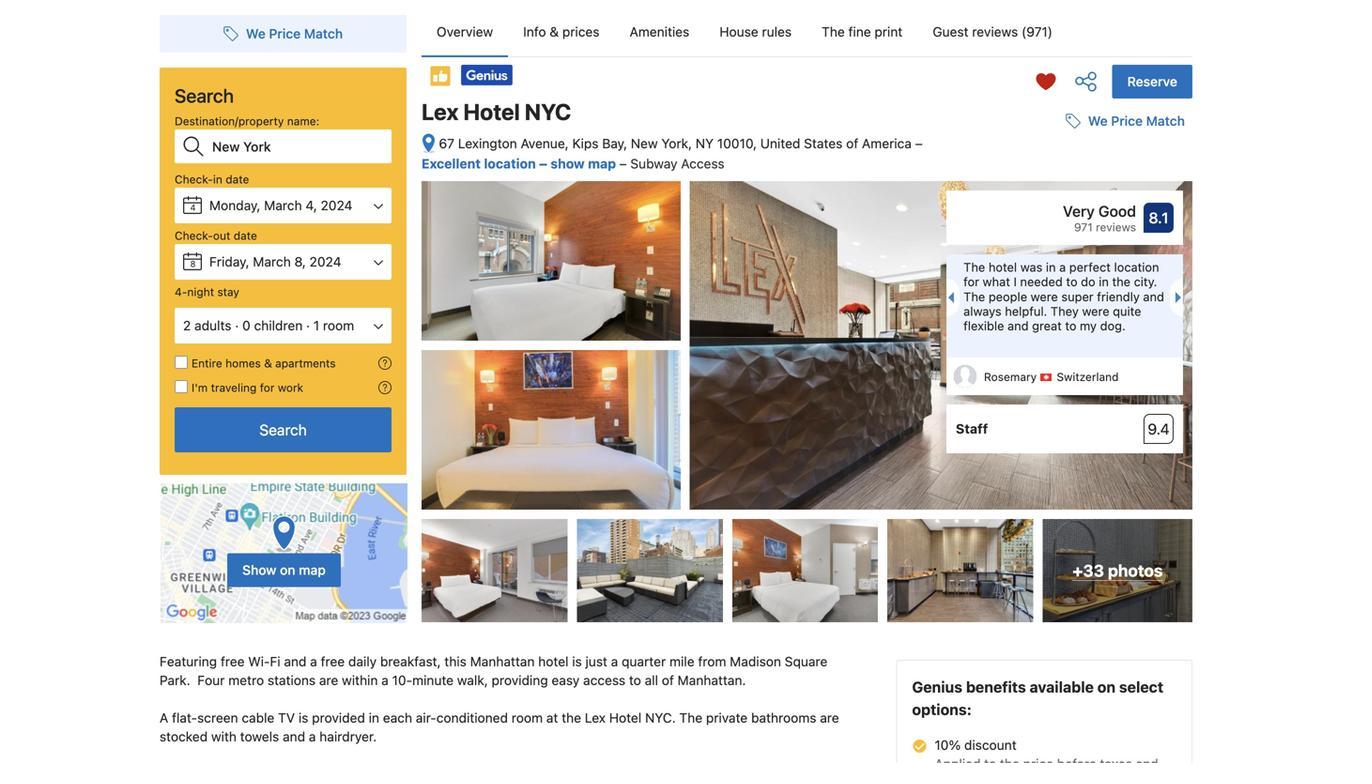 Task type: locate. For each thing, give the bounding box(es) containing it.
free up metro
[[221, 654, 245, 670]]

0 horizontal spatial is
[[299, 710, 308, 726]]

check-out date
[[175, 229, 257, 242]]

air-
[[416, 710, 436, 726]]

access
[[583, 673, 626, 688]]

are right bathrooms
[[820, 710, 839, 726]]

1 vertical spatial march
[[253, 254, 291, 269]]

for inside search section
[[260, 381, 275, 394]]

we price match for we price match dropdown button within the search section
[[246, 26, 343, 41]]

0 vertical spatial location
[[484, 156, 536, 172]]

– down bay,
[[619, 156, 627, 172]]

ny
[[696, 136, 714, 151]]

check- up '4'
[[175, 173, 213, 186]]

we price match
[[246, 26, 343, 41], [1088, 113, 1185, 129]]

1 vertical spatial reviews
[[1096, 221, 1136, 234]]

are left 'within'
[[319, 673, 338, 688]]

of right states
[[846, 136, 858, 151]]

2024 right the 4,
[[321, 198, 353, 213]]

is right tv at the bottom left
[[299, 710, 308, 726]]

we price match button
[[216, 17, 350, 51], [1058, 104, 1193, 138]]

& right info
[[550, 24, 559, 39]]

location down lexington
[[484, 156, 536, 172]]

0 vertical spatial check-
[[175, 173, 213, 186]]

to
[[1066, 275, 1078, 289], [1065, 319, 1077, 333], [629, 673, 641, 688]]

2024 for friday, march 8, 2024
[[310, 254, 341, 269]]

madison
[[730, 654, 781, 670]]

0 vertical spatial on
[[280, 563, 295, 578]]

show
[[551, 156, 585, 172]]

rules
[[762, 24, 792, 39]]

show on map button
[[160, 483, 408, 625], [227, 554, 341, 587]]

search down work
[[259, 421, 307, 439]]

guest reviews (971) link
[[918, 8, 1068, 56]]

1 horizontal spatial for
[[964, 275, 979, 289]]

reviews down good
[[1096, 221, 1136, 234]]

the hotel was in a perfect location for what i needed to do in the city. the people were super friendly and always helpful. they were quite flexible and great to my dog.
[[964, 260, 1164, 333]]

2024 for monday, march 4, 2024
[[321, 198, 353, 213]]

match inside search section
[[304, 26, 343, 41]]

in left each
[[369, 710, 379, 726]]

for
[[964, 275, 979, 289], [260, 381, 275, 394]]

0 horizontal spatial we price match button
[[216, 17, 350, 51]]

hotel up what
[[989, 260, 1017, 274]]

march left 8,
[[253, 254, 291, 269]]

four
[[197, 673, 225, 688]]

walk,
[[457, 673, 488, 688]]

we price match down reserve button
[[1088, 113, 1185, 129]]

price down reserve button
[[1111, 113, 1143, 129]]

0 vertical spatial date
[[226, 173, 249, 186]]

breakfast,
[[380, 654, 441, 670]]

0 horizontal spatial of
[[662, 673, 674, 688]]

1 horizontal spatial is
[[572, 654, 582, 670]]

states
[[804, 136, 843, 151]]

67
[[439, 136, 455, 151]]

1 horizontal spatial we price match button
[[1058, 104, 1193, 138]]

date up monday,
[[226, 173, 249, 186]]

9.4
[[1148, 420, 1170, 438]]

room right the 1 in the left of the page
[[323, 318, 354, 333]]

price up name:
[[269, 26, 301, 41]]

1 horizontal spatial we
[[1088, 113, 1108, 129]]

park.
[[160, 673, 190, 688]]

room left "at"
[[512, 710, 543, 726]]

hotel left nyc.
[[609, 710, 642, 726]]

benefits
[[966, 679, 1026, 696]]

1 horizontal spatial are
[[820, 710, 839, 726]]

· left the 1 in the left of the page
[[306, 318, 310, 333]]

1 horizontal spatial price
[[1111, 113, 1143, 129]]

67 lexington avenue, kips bay, new york, ny 10010, united states of america – excellent location – show map – subway access
[[422, 136, 923, 172]]

0 vertical spatial for
[[964, 275, 979, 289]]

0 vertical spatial room
[[323, 318, 354, 333]]

1 vertical spatial &
[[264, 357, 272, 370]]

we'll show you stays where you can have the entire place to yourself image
[[378, 357, 392, 370]]

1 vertical spatial map
[[299, 563, 326, 578]]

friday,
[[209, 254, 249, 269]]

prices
[[562, 24, 600, 39]]

0 vertical spatial the
[[1112, 275, 1131, 289]]

and up stations
[[284, 654, 307, 670]]

of right all
[[662, 673, 674, 688]]

2 adults · 0 children · 1 room
[[183, 318, 354, 333]]

1 horizontal spatial free
[[321, 654, 345, 670]]

the left fine
[[822, 24, 845, 39]]

hotel up easy
[[538, 654, 569, 670]]

what
[[983, 275, 1010, 289]]

0 horizontal spatial &
[[264, 357, 272, 370]]

date for check-in date
[[226, 173, 249, 186]]

the inside the featuring free wi-fi and a free daily breakfast, this manhattan hotel is just a quarter mile from madison square park.  four metro stations are within a 10-minute walk, providing easy access to all of manhattan. a flat-screen cable tv is provided in each air-conditioned room at the lex hotel nyc. the private bathrooms are stocked with towels and a hairdry
[[679, 710, 703, 726]]

a down "provided"
[[309, 729, 316, 745]]

a right just
[[611, 654, 618, 670]]

we inside search section
[[246, 26, 266, 41]]

were up my
[[1082, 304, 1110, 318]]

scored 9.4 element
[[1144, 414, 1174, 444]]

check- down '4'
[[175, 229, 213, 242]]

we price match button down reserve button
[[1058, 104, 1193, 138]]

if you select this option, we'll show you popular business travel features like breakfast, wifi and free parking. image
[[378, 381, 392, 394], [378, 381, 392, 394]]

is
[[572, 654, 582, 670], [299, 710, 308, 726]]

1 vertical spatial match
[[1146, 113, 1185, 129]]

match up name:
[[304, 26, 343, 41]]

to left all
[[629, 673, 641, 688]]

flat-
[[172, 710, 197, 726]]

is left just
[[572, 654, 582, 670]]

access
[[681, 156, 725, 172]]

1 vertical spatial check-
[[175, 229, 213, 242]]

in up needed
[[1046, 260, 1056, 274]]

show on map
[[242, 563, 326, 578]]

all
[[645, 673, 658, 688]]

1 vertical spatial lex
[[585, 710, 606, 726]]

0 vertical spatial &
[[550, 24, 559, 39]]

0 horizontal spatial we price match
[[246, 26, 343, 41]]

0 horizontal spatial room
[[323, 318, 354, 333]]

of
[[846, 136, 858, 151], [662, 673, 674, 688]]

on
[[280, 563, 295, 578], [1097, 679, 1116, 696]]

we'll show you stays where you can have the entire place to yourself image
[[378, 357, 392, 370]]

price inside search section
[[269, 26, 301, 41]]

0 horizontal spatial the
[[562, 710, 581, 726]]

1 vertical spatial of
[[662, 673, 674, 688]]

overview
[[437, 24, 493, 39]]

1 vertical spatial the
[[562, 710, 581, 726]]

children
[[254, 318, 303, 333]]

we up very
[[1088, 113, 1108, 129]]

discount
[[964, 738, 1017, 753]]

and down tv at the bottom left
[[283, 729, 305, 745]]

1 check- from the top
[[175, 173, 213, 186]]

0 vertical spatial price
[[269, 26, 301, 41]]

1 vertical spatial on
[[1097, 679, 1116, 696]]

location
[[484, 156, 536, 172], [1114, 260, 1159, 274]]

1 horizontal spatial lex
[[585, 710, 606, 726]]

0 vertical spatial match
[[304, 26, 343, 41]]

a up needed
[[1059, 260, 1066, 274]]

0 vertical spatial we price match button
[[216, 17, 350, 51]]

in inside search section
[[213, 173, 222, 186]]

0 horizontal spatial search
[[175, 85, 234, 107]]

rated very good element
[[956, 200, 1136, 223]]

a inside the hotel was in a perfect location for what i needed to do in the city. the people were super friendly and always helpful. they were quite flexible and great to my dog.
[[1059, 260, 1066, 274]]

search up 'destination/property'
[[175, 85, 234, 107]]

1 horizontal spatial we price match
[[1088, 113, 1185, 129]]

manhattan.
[[678, 673, 746, 688]]

1 horizontal spatial search
[[259, 421, 307, 439]]

0 vertical spatial march
[[264, 198, 302, 213]]

free
[[221, 654, 245, 670], [321, 654, 345, 670]]

0 vertical spatial hotel
[[989, 260, 1017, 274]]

private
[[706, 710, 748, 726]]

friendly
[[1097, 290, 1140, 304]]

monday, march 4, 2024
[[209, 198, 353, 213]]

0 vertical spatial lex
[[422, 99, 459, 125]]

1 horizontal spatial hotel
[[609, 710, 642, 726]]

1 horizontal spatial the
[[1112, 275, 1131, 289]]

guest
[[933, 24, 969, 39]]

very
[[1063, 202, 1095, 220]]

1 vertical spatial hotel
[[609, 710, 642, 726]]

0 vertical spatial are
[[319, 673, 338, 688]]

– down avenue,
[[539, 156, 547, 172]]

1 vertical spatial is
[[299, 710, 308, 726]]

were
[[1031, 290, 1058, 304], [1082, 304, 1110, 318]]

1 horizontal spatial on
[[1097, 679, 1116, 696]]

0 horizontal spatial reviews
[[972, 24, 1018, 39]]

1 vertical spatial hotel
[[538, 654, 569, 670]]

check-
[[175, 173, 213, 186], [175, 229, 213, 242]]

options:
[[912, 701, 972, 719]]

1 vertical spatial 2024
[[310, 254, 341, 269]]

in inside the featuring free wi-fi and a free daily breakfast, this manhattan hotel is just a quarter mile from madison square park.  four metro stations are within a 10-minute walk, providing easy access to all of manhattan. a flat-screen cable tv is provided in each air-conditioned room at the lex hotel nyc. the private bathrooms are stocked with towels and a hairdry
[[369, 710, 379, 726]]

friday, march 8, 2024
[[209, 254, 341, 269]]

on left select
[[1097, 679, 1116, 696]]

for left work
[[260, 381, 275, 394]]

helpful.
[[1005, 304, 1047, 318]]

date
[[226, 173, 249, 186], [234, 229, 257, 242]]

1 vertical spatial are
[[820, 710, 839, 726]]

my
[[1080, 319, 1097, 333]]

date right out
[[234, 229, 257, 242]]

the inside the hotel was in a perfect location for what i needed to do in the city. the people were super friendly and always helpful. they were quite flexible and great to my dog.
[[1112, 275, 1131, 289]]

0 vertical spatial is
[[572, 654, 582, 670]]

night
[[187, 285, 214, 299]]

1 horizontal spatial of
[[846, 136, 858, 151]]

0 horizontal spatial hotel
[[538, 654, 569, 670]]

next image
[[1176, 292, 1187, 303]]

0 horizontal spatial we
[[246, 26, 266, 41]]

needed
[[1020, 275, 1063, 289]]

we price match button up name:
[[216, 17, 350, 51]]

4,
[[306, 198, 317, 213]]

the inside the featuring free wi-fi and a free daily breakfast, this manhattan hotel is just a quarter mile from madison square park.  four metro stations are within a 10-minute walk, providing easy access to all of manhattan. a flat-screen cable tv is provided in each air-conditioned room at the lex hotel nyc. the private bathrooms are stocked with towels and a hairdry
[[562, 710, 581, 726]]

the up 'friendly'
[[1112, 275, 1131, 289]]

10-
[[392, 673, 412, 688]]

0 horizontal spatial price
[[269, 26, 301, 41]]

2 vertical spatial to
[[629, 673, 641, 688]]

free left daily
[[321, 654, 345, 670]]

match
[[304, 26, 343, 41], [1146, 113, 1185, 129]]

· left 0
[[235, 318, 239, 333]]

map
[[588, 156, 616, 172], [299, 563, 326, 578]]

map right the show
[[299, 563, 326, 578]]

& inside search section
[[264, 357, 272, 370]]

new
[[631, 136, 658, 151]]

featuring
[[160, 654, 217, 670]]

0 horizontal spatial map
[[299, 563, 326, 578]]

0 vertical spatial we price match
[[246, 26, 343, 41]]

we price match button inside search section
[[216, 17, 350, 51]]

the
[[822, 24, 845, 39], [964, 260, 985, 274], [964, 290, 985, 304], [679, 710, 703, 726]]

march left the 4,
[[264, 198, 302, 213]]

were down needed
[[1031, 290, 1058, 304]]

10% discount
[[935, 738, 1017, 753]]

2024 right 8,
[[310, 254, 341, 269]]

0 horizontal spatial on
[[280, 563, 295, 578]]

providing
[[492, 673, 548, 688]]

we price match for the bottommost we price match dropdown button
[[1088, 113, 1185, 129]]

for left what
[[964, 275, 979, 289]]

amenities
[[630, 24, 690, 39]]

manhattan
[[470, 654, 535, 670]]

in up monday,
[[213, 173, 222, 186]]

search inside search button
[[259, 421, 307, 439]]

0 vertical spatial hotel
[[463, 99, 520, 125]]

to down they
[[1065, 319, 1077, 333]]

hotel up lexington
[[463, 99, 520, 125]]

0 vertical spatial we
[[246, 26, 266, 41]]

and down helpful.
[[1008, 319, 1029, 333]]

location inside the hotel was in a perfect location for what i needed to do in the city. the people were super friendly and always helpful. they were quite flexible and great to my dog.
[[1114, 260, 1159, 274]]

1 vertical spatial room
[[512, 710, 543, 726]]

0 vertical spatial of
[[846, 136, 858, 151]]

and down city. at the top
[[1143, 290, 1164, 304]]

we price match up name:
[[246, 26, 343, 41]]

1 horizontal spatial were
[[1082, 304, 1110, 318]]

1 horizontal spatial map
[[588, 156, 616, 172]]

1 vertical spatial search
[[259, 421, 307, 439]]

4-
[[175, 285, 187, 299]]

2 check- from the top
[[175, 229, 213, 242]]

the right nyc.
[[679, 710, 703, 726]]

we up 'destination/property name:'
[[246, 26, 266, 41]]

1 horizontal spatial ·
[[306, 318, 310, 333]]

0 horizontal spatial –
[[539, 156, 547, 172]]

hotel inside the featuring free wi-fi and a free daily breakfast, this manhattan hotel is just a quarter mile from madison square park.  four metro stations are within a 10-minute walk, providing easy access to all of manhattan. a flat-screen cable tv is provided in each air-conditioned room at the lex hotel nyc. the private bathrooms are stocked with towels and a hairdry
[[538, 654, 569, 670]]

0 vertical spatial 2024
[[321, 198, 353, 213]]

0 horizontal spatial match
[[304, 26, 343, 41]]

1 vertical spatial date
[[234, 229, 257, 242]]

check- for in
[[175, 173, 213, 186]]

lex inside the featuring free wi-fi and a free daily breakfast, this manhattan hotel is just a quarter mile from madison square park.  four metro stations are within a 10-minute walk, providing easy access to all of manhattan. a flat-screen cable tv is provided in each air-conditioned room at the lex hotel nyc. the private bathrooms are stocked with towels and a hairdry
[[585, 710, 606, 726]]

map down bay,
[[588, 156, 616, 172]]

traveling
[[211, 381, 257, 394]]

on inside genius benefits available on select options:
[[1097, 679, 1116, 696]]

0 vertical spatial reviews
[[972, 24, 1018, 39]]

match for the bottommost we price match dropdown button
[[1146, 113, 1185, 129]]

1 horizontal spatial match
[[1146, 113, 1185, 129]]

0 horizontal spatial free
[[221, 654, 245, 670]]

1 horizontal spatial hotel
[[989, 260, 1017, 274]]

overview link
[[422, 8, 508, 56]]

quite
[[1113, 304, 1141, 318]]

1 horizontal spatial location
[[1114, 260, 1159, 274]]

lex down access
[[585, 710, 606, 726]]

1 horizontal spatial reviews
[[1096, 221, 1136, 234]]

info
[[523, 24, 546, 39]]

1 vertical spatial location
[[1114, 260, 1159, 274]]

reviews left "(971)"
[[972, 24, 1018, 39]]

on right the show
[[280, 563, 295, 578]]

0 vertical spatial map
[[588, 156, 616, 172]]

we for the bottommost we price match dropdown button
[[1088, 113, 1108, 129]]

0 horizontal spatial ·
[[235, 318, 239, 333]]

& right the homes
[[264, 357, 272, 370]]

1 vertical spatial price
[[1111, 113, 1143, 129]]

the right "at"
[[562, 710, 581, 726]]

we price match inside search section
[[246, 26, 343, 41]]

0 horizontal spatial location
[[484, 156, 536, 172]]

0 horizontal spatial for
[[260, 381, 275, 394]]

excellent
[[422, 156, 481, 172]]

1 vertical spatial for
[[260, 381, 275, 394]]

daily
[[348, 654, 377, 670]]

1 vertical spatial we price match
[[1088, 113, 1185, 129]]

1 horizontal spatial room
[[512, 710, 543, 726]]

4-night stay
[[175, 285, 239, 299]]

lexington
[[458, 136, 517, 151]]

– right america at the top
[[915, 136, 923, 151]]

lex up the 67
[[422, 99, 459, 125]]

info & prices link
[[508, 8, 615, 56]]

to up super at right
[[1066, 275, 1078, 289]]

the up what
[[964, 260, 985, 274]]

location up city. at the top
[[1114, 260, 1159, 274]]

search section
[[152, 0, 414, 625]]

a
[[1059, 260, 1066, 274], [310, 654, 317, 670], [611, 654, 618, 670], [381, 673, 389, 688], [309, 729, 316, 745]]

1 vertical spatial we
[[1088, 113, 1108, 129]]

match down reserve button
[[1146, 113, 1185, 129]]



Task type: describe. For each thing, give the bounding box(es) containing it.
within
[[342, 673, 378, 688]]

avenue,
[[521, 136, 569, 151]]

on inside search section
[[280, 563, 295, 578]]

easy
[[552, 673, 580, 688]]

map inside search section
[[299, 563, 326, 578]]

always
[[964, 304, 1002, 318]]

towels
[[240, 729, 279, 745]]

fi
[[270, 654, 280, 670]]

0 horizontal spatial hotel
[[463, 99, 520, 125]]

2 free from the left
[[321, 654, 345, 670]]

kips
[[572, 136, 599, 151]]

check-in date
[[175, 173, 249, 186]]

march for friday,
[[253, 254, 291, 269]]

map inside the "67 lexington avenue, kips bay, new york, ny 10010, united states of america – excellent location – show map – subway access"
[[588, 156, 616, 172]]

10%
[[935, 738, 961, 753]]

conditioned
[[436, 710, 508, 726]]

great
[[1032, 319, 1062, 333]]

hotel inside the hotel was in a perfect location for what i needed to do in the city. the people were super friendly and always helpful. they were quite flexible and great to my dog.
[[989, 260, 1017, 274]]

i'm traveling for work
[[192, 381, 303, 394]]

out
[[213, 229, 230, 242]]

fine
[[848, 24, 871, 39]]

featuring free wi-fi and a free daily breakfast, this manhattan hotel is just a quarter mile from madison square park.  four metro stations are within a 10-minute walk, providing easy access to all of manhattan. a flat-screen cable tv is provided in each air-conditioned room at the lex hotel nyc. the private bathrooms are stocked with towels and a hairdry
[[160, 654, 843, 763]]

0 vertical spatial search
[[175, 85, 234, 107]]

1 horizontal spatial –
[[619, 156, 627, 172]]

reserve button
[[1112, 65, 1193, 99]]

(971)
[[1022, 24, 1053, 39]]

apartments
[[275, 357, 336, 370]]

reviews inside very good 971 reviews
[[1096, 221, 1136, 234]]

to inside the featuring free wi-fi and a free daily breakfast, this manhattan hotel is just a quarter mile from madison square park.  four metro stations are within a 10-minute walk, providing easy access to all of manhattan. a flat-screen cable tv is provided in each air-conditioned room at the lex hotel nyc. the private bathrooms are stocked with towels and a hairdry
[[629, 673, 641, 688]]

perfect
[[1069, 260, 1111, 274]]

scored 8.1 element
[[1144, 203, 1174, 233]]

metro
[[228, 673, 264, 688]]

2 adults · 0 children · 1 room button
[[175, 308, 392, 344]]

available
[[1030, 679, 1094, 696]]

0 horizontal spatial are
[[319, 673, 338, 688]]

tv
[[278, 710, 295, 726]]

square
[[785, 654, 828, 670]]

monday,
[[209, 198, 260, 213]]

they
[[1051, 304, 1079, 318]]

the fine print
[[822, 24, 903, 39]]

a left "10-"
[[381, 673, 389, 688]]

2
[[183, 318, 191, 333]]

i'm
[[192, 381, 208, 394]]

provided
[[312, 710, 365, 726]]

1 vertical spatial to
[[1065, 319, 1077, 333]]

for inside the hotel was in a perfect location for what i needed to do in the city. the people were super friendly and always helpful. they were quite flexible and great to my dog.
[[964, 275, 979, 289]]

price for the bottommost we price match dropdown button
[[1111, 113, 1143, 129]]

from
[[698, 654, 726, 670]]

staff
[[956, 421, 988, 437]]

Where are you going? field
[[205, 130, 392, 163]]

cable
[[242, 710, 275, 726]]

the up always
[[964, 290, 985, 304]]

a up stations
[[310, 654, 317, 670]]

genius benefits available on select options:
[[912, 679, 1164, 719]]

8
[[190, 259, 196, 269]]

in right do
[[1099, 275, 1109, 289]]

bathrooms
[[751, 710, 816, 726]]

screen
[[197, 710, 238, 726]]

+33 photos link
[[1043, 519, 1193, 623]]

room inside 2 adults · 0 children · 1 room dropdown button
[[323, 318, 354, 333]]

people
[[989, 290, 1027, 304]]

0 vertical spatial to
[[1066, 275, 1078, 289]]

house rules
[[720, 24, 792, 39]]

1 · from the left
[[235, 318, 239, 333]]

name:
[[287, 115, 319, 128]]

each
[[383, 710, 412, 726]]

bay,
[[602, 136, 627, 151]]

mile
[[670, 654, 695, 670]]

a
[[160, 710, 168, 726]]

of inside the "67 lexington avenue, kips bay, new york, ny 10010, united states of america – excellent location – show map – subway access"
[[846, 136, 858, 151]]

very good 971 reviews
[[1063, 202, 1136, 234]]

0 horizontal spatial lex
[[422, 99, 459, 125]]

date for check-out date
[[234, 229, 257, 242]]

just
[[586, 654, 607, 670]]

0 horizontal spatial were
[[1031, 290, 1058, 304]]

subway
[[630, 156, 678, 172]]

good
[[1099, 202, 1136, 220]]

of inside the featuring free wi-fi and a free daily breakfast, this manhattan hotel is just a quarter mile from madison square park.  four metro stations are within a 10-minute walk, providing easy access to all of manhattan. a flat-screen cable tv is provided in each air-conditioned room at the lex hotel nyc. the private bathrooms are stocked with towels and a hairdry
[[662, 673, 674, 688]]

price for we price match dropdown button within the search section
[[269, 26, 301, 41]]

match for we price match dropdown button within the search section
[[304, 26, 343, 41]]

homes
[[225, 357, 261, 370]]

adults
[[194, 318, 231, 333]]

dog.
[[1100, 319, 1126, 333]]

city.
[[1134, 275, 1157, 289]]

8.1
[[1149, 209, 1169, 227]]

4
[[190, 203, 196, 213]]

stocked
[[160, 729, 208, 745]]

+33
[[1072, 561, 1104, 580]]

search button
[[175, 408, 392, 453]]

flexible
[[964, 319, 1004, 333]]

1 free from the left
[[221, 654, 245, 670]]

work
[[278, 381, 303, 394]]

we for we price match dropdown button within the search section
[[246, 26, 266, 41]]

genius
[[912, 679, 963, 696]]

wi-
[[248, 654, 270, 670]]

destination/property name:
[[175, 115, 319, 128]]

switzerland
[[1057, 371, 1119, 384]]

2 · from the left
[[306, 318, 310, 333]]

valign  initial image
[[429, 65, 452, 87]]

guest reviews (971)
[[933, 24, 1053, 39]]

previous image
[[943, 292, 954, 303]]

america
[[862, 136, 912, 151]]

1 horizontal spatial &
[[550, 24, 559, 39]]

hotel inside the featuring free wi-fi and a free daily breakfast, this manhattan hotel is just a quarter mile from madison square park.  four metro stations are within a 10-minute walk, providing easy access to all of manhattan. a flat-screen cable tv is provided in each air-conditioned room at the lex hotel nyc. the private bathrooms are stocked with towels and a hairdry
[[609, 710, 642, 726]]

click to open map view image
[[422, 133, 436, 155]]

2 horizontal spatial –
[[915, 136, 923, 151]]

room inside the featuring free wi-fi and a free daily breakfast, this manhattan hotel is just a quarter mile from madison square park.  four metro stations are within a 10-minute walk, providing easy access to all of manhattan. a flat-screen cable tv is provided in each air-conditioned room at the lex hotel nyc. the private bathrooms are stocked with towels and a hairdry
[[512, 710, 543, 726]]

select
[[1119, 679, 1164, 696]]

check- for out
[[175, 229, 213, 242]]

house rules link
[[705, 8, 807, 56]]

location inside the "67 lexington avenue, kips bay, new york, ny 10010, united states of america – excellent location – show map – subway access"
[[484, 156, 536, 172]]

reserve
[[1127, 74, 1178, 89]]

1 vertical spatial we price match button
[[1058, 104, 1193, 138]]

march for monday,
[[264, 198, 302, 213]]

nyc
[[525, 99, 571, 125]]

10010,
[[717, 136, 757, 151]]



Task type: vqa. For each thing, say whether or not it's contained in the screenshot.
always
yes



